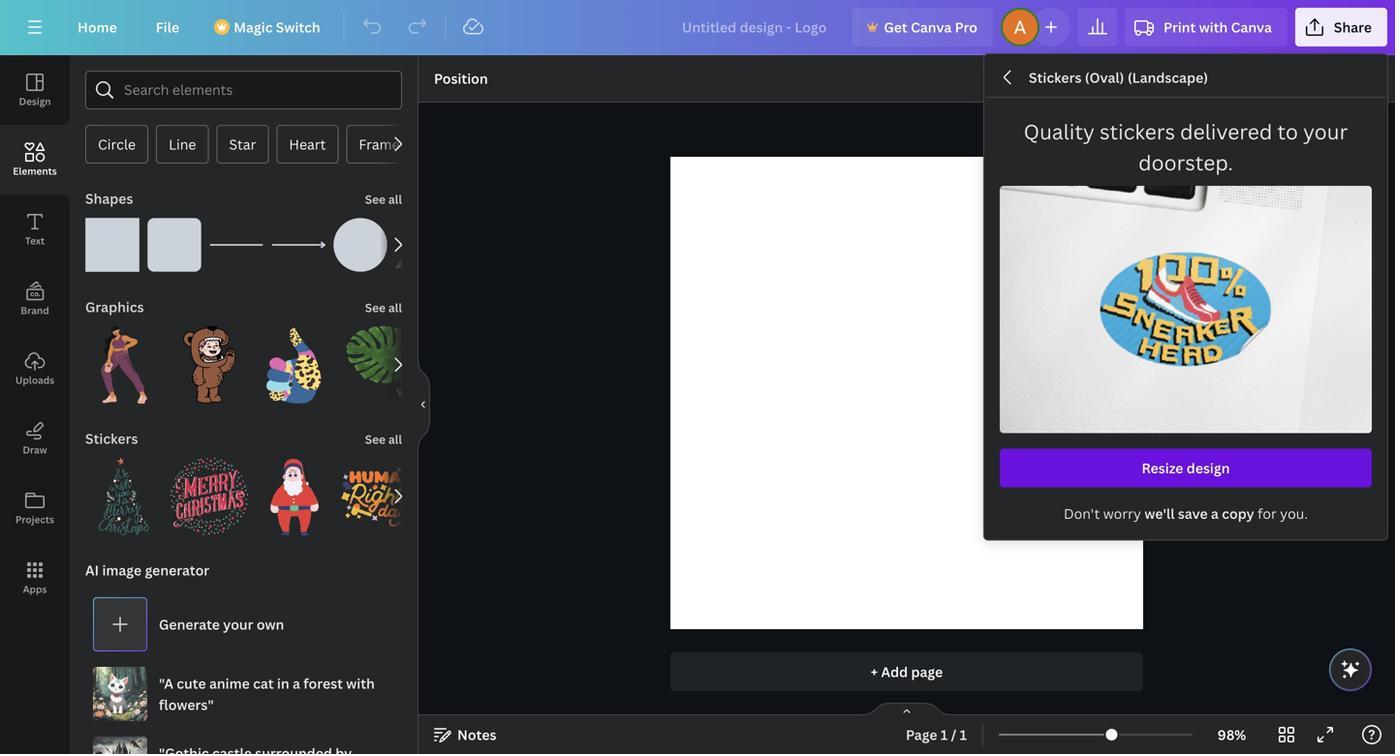 Task type: locate. For each thing, give the bounding box(es) containing it.
cute halloween young girl in brown bear costume waving image
[[171, 326, 248, 404]]

(oval)
[[1085, 68, 1124, 87]]

1 vertical spatial stickers
[[85, 430, 138, 448]]

draw
[[23, 444, 47, 457]]

1
[[941, 726, 948, 745], [960, 726, 967, 745]]

see left hide image
[[365, 432, 386, 448]]

3 all from the top
[[388, 432, 402, 448]]

1 horizontal spatial your
[[1303, 118, 1348, 145]]

with right print
[[1199, 18, 1228, 36]]

see
[[365, 191, 386, 207], [365, 300, 386, 316], [365, 432, 386, 448]]

2 see all button from the top
[[363, 288, 404, 326]]

print with canva button
[[1125, 8, 1287, 47]]

canva
[[911, 18, 952, 36], [1231, 18, 1272, 36]]

1 all from the top
[[388, 191, 402, 207]]

stickers down woman with kettlebell illustration image
[[85, 430, 138, 448]]

get canva pro button
[[852, 8, 993, 47]]

page
[[911, 663, 943, 682]]

1 horizontal spatial stickers
[[1029, 68, 1082, 87]]

magic
[[234, 18, 273, 36]]

see all button for stickers
[[363, 419, 404, 458]]

98% button
[[1200, 720, 1263, 751]]

see all button down the white circle shape 'image'
[[363, 288, 404, 326]]

3 see all from the top
[[365, 432, 402, 448]]

2 vertical spatial see all
[[365, 432, 402, 448]]

design
[[19, 95, 51, 108]]

all up "triangle up" image
[[388, 191, 402, 207]]

a right save
[[1211, 505, 1219, 523]]

3 see all button from the top
[[363, 419, 404, 458]]

stickers
[[1029, 68, 1082, 87], [85, 430, 138, 448]]

circle
[[98, 135, 136, 154]]

quality
[[1024, 118, 1095, 145]]

see all button down frame
[[363, 179, 404, 218]]

a
[[1211, 505, 1219, 523], [293, 675, 300, 693]]

we'll
[[1145, 505, 1175, 523]]

1 see from the top
[[365, 191, 386, 207]]

1 vertical spatial see
[[365, 300, 386, 316]]

your right to
[[1303, 118, 1348, 145]]

stickers inside button
[[85, 430, 138, 448]]

0 vertical spatial stickers
[[1029, 68, 1082, 87]]

canva left pro
[[911, 18, 952, 36]]

your inside quality stickers delivered to your doorstep.
[[1303, 118, 1348, 145]]

2 vertical spatial see
[[365, 432, 386, 448]]

0 vertical spatial all
[[388, 191, 402, 207]]

1 vertical spatial with
[[346, 675, 375, 693]]

0 vertical spatial see all button
[[363, 179, 404, 218]]

frame button
[[346, 125, 412, 164]]

don't
[[1064, 505, 1100, 523]]

1 see all button from the top
[[363, 179, 404, 218]]

square image
[[85, 218, 140, 272]]

main menu bar
[[0, 0, 1395, 55]]

delivered
[[1180, 118, 1272, 145]]

your left 'own'
[[223, 616, 253, 634]]

2 canva from the left
[[1231, 18, 1272, 36]]

Search elements search field
[[124, 72, 363, 109]]

see all button
[[363, 179, 404, 218], [363, 288, 404, 326], [363, 419, 404, 458]]

shapes button
[[83, 179, 135, 218]]

1 vertical spatial a
[[293, 675, 300, 693]]

get
[[884, 18, 908, 36]]

with inside "a cute anime cat in a forest with flowers"
[[346, 675, 375, 693]]

0 vertical spatial see all
[[365, 191, 402, 207]]

page 1 / 1
[[906, 726, 967, 745]]

1 vertical spatial see all button
[[363, 288, 404, 326]]

1 vertical spatial all
[[388, 300, 402, 316]]

0 horizontal spatial add this line to the canvas image
[[209, 218, 264, 272]]

save
[[1178, 505, 1208, 523]]

see all up monstera leaf watercolor image
[[365, 300, 402, 316]]

1 see all from the top
[[365, 191, 402, 207]]

1 horizontal spatial 1
[[960, 726, 967, 745]]

design button
[[0, 55, 70, 125]]

print with canva
[[1164, 18, 1272, 36]]

see all left hide image
[[365, 432, 402, 448]]

1 left /
[[941, 726, 948, 745]]

all
[[388, 191, 402, 207], [388, 300, 402, 316], [388, 432, 402, 448]]

see up the white circle shape 'image'
[[365, 191, 386, 207]]

circle button
[[85, 125, 148, 164]]

stickers button
[[83, 419, 140, 458]]

2 see from the top
[[365, 300, 386, 316]]

0 vertical spatial a
[[1211, 505, 1219, 523]]

see for stickers
[[365, 432, 386, 448]]

stickers
[[1100, 118, 1175, 145]]

add this line to the canvas image right rounded square image
[[209, 218, 264, 272]]

2 all from the top
[[388, 300, 402, 316]]

2 see all from the top
[[365, 300, 402, 316]]

stickers left (oval)
[[1029, 68, 1082, 87]]

quality stickers delivered to your doorstep.
[[1024, 118, 1348, 176]]

3 see from the top
[[365, 432, 386, 448]]

2 vertical spatial all
[[388, 432, 402, 448]]

all left hide image
[[388, 432, 402, 448]]

0 horizontal spatial canva
[[911, 18, 952, 36]]

heart button
[[277, 125, 338, 164]]

0 horizontal spatial 1
[[941, 726, 948, 745]]

1 right /
[[960, 726, 967, 745]]

group
[[85, 206, 140, 272], [147, 206, 202, 272], [333, 206, 388, 272], [85, 315, 163, 404], [171, 315, 248, 404], [256, 326, 333, 404], [341, 326, 419, 404], [171, 447, 248, 536], [256, 447, 333, 536], [85, 458, 163, 536], [341, 458, 419, 536]]

canva right print
[[1231, 18, 1272, 36]]

line
[[169, 135, 196, 154]]

ai
[[85, 561, 99, 580]]

0 vertical spatial with
[[1199, 18, 1228, 36]]

2 vertical spatial see all button
[[363, 419, 404, 458]]

see all button left hide image
[[363, 419, 404, 458]]

0 vertical spatial see
[[365, 191, 386, 207]]

see for shapes
[[365, 191, 386, 207]]

1 horizontal spatial add this line to the canvas image
[[271, 218, 326, 272]]

0 horizontal spatial stickers
[[85, 430, 138, 448]]

see all up the white circle shape 'image'
[[365, 191, 402, 207]]

rounded square image
[[147, 218, 202, 272]]

0 horizontal spatial a
[[293, 675, 300, 693]]

projects button
[[0, 474, 70, 544]]

woman with kettlebell illustration image
[[85, 326, 163, 404]]

1 horizontal spatial with
[[1199, 18, 1228, 36]]

resize design
[[1142, 459, 1230, 478]]

0 vertical spatial your
[[1303, 118, 1348, 145]]

your
[[1303, 118, 1348, 145], [223, 616, 253, 634]]

wild pattern like hand gesture image
[[256, 326, 333, 404]]

0 horizontal spatial with
[[346, 675, 375, 693]]

1 horizontal spatial canva
[[1231, 18, 1272, 36]]

all up monstera leaf watercolor image
[[388, 300, 402, 316]]

1 horizontal spatial a
[[1211, 505, 1219, 523]]

see all
[[365, 191, 402, 207], [365, 300, 402, 316], [365, 432, 402, 448]]

see up monstera leaf watercolor image
[[365, 300, 386, 316]]

share
[[1334, 18, 1372, 36]]

forest
[[303, 675, 343, 693]]

1 vertical spatial your
[[223, 616, 253, 634]]

you.
[[1280, 505, 1308, 523]]

star button
[[217, 125, 269, 164]]

with
[[1199, 18, 1228, 36], [346, 675, 375, 693]]

with right forest
[[346, 675, 375, 693]]

flowers"
[[159, 696, 214, 715]]

1 vertical spatial see all
[[365, 300, 402, 316]]

add this line to the canvas image
[[209, 218, 264, 272], [271, 218, 326, 272]]

a right in
[[293, 675, 300, 693]]

brand button
[[0, 264, 70, 334]]

generate your own
[[159, 616, 284, 634]]

uploads
[[15, 374, 54, 387]]

1 canva from the left
[[911, 18, 952, 36]]

add this line to the canvas image left the white circle shape 'image'
[[271, 218, 326, 272]]



Task type: vqa. For each thing, say whether or not it's contained in the screenshot.
Position dropdown button
yes



Task type: describe. For each thing, give the bounding box(es) containing it.
in
[[277, 675, 289, 693]]

to
[[1277, 118, 1298, 145]]

monstera leaf watercolor image
[[341, 326, 419, 404]]

stickers for stickers
[[85, 430, 138, 448]]

home
[[78, 18, 117, 36]]

1 add this line to the canvas image from the left
[[209, 218, 264, 272]]

pro
[[955, 18, 978, 36]]

projects
[[15, 513, 54, 527]]

see all for shapes
[[365, 191, 402, 207]]

side panel tab list
[[0, 55, 70, 613]]

copy
[[1222, 505, 1254, 523]]

draw button
[[0, 404, 70, 474]]

position
[[434, 69, 488, 88]]

magic switch
[[234, 18, 320, 36]]

star
[[229, 135, 256, 154]]

apps button
[[0, 544, 70, 613]]

heart
[[289, 135, 326, 154]]

text button
[[0, 195, 70, 264]]

notes button
[[426, 720, 504, 751]]

resize design button
[[1000, 449, 1372, 488]]

canva inside button
[[911, 18, 952, 36]]

canva inside "dropdown button"
[[1231, 18, 1272, 36]]

generate
[[159, 616, 220, 634]]

see all button for shapes
[[363, 179, 404, 218]]

stickers for stickers (oval) (landscape)
[[1029, 68, 1082, 87]]

add
[[881, 663, 908, 682]]

triangle up image
[[395, 218, 450, 272]]

98%
[[1218, 726, 1246, 745]]

show pages image
[[860, 702, 953, 718]]

image
[[102, 561, 142, 580]]

frame
[[359, 135, 400, 154]]

"a cute anime cat in a forest with flowers"
[[159, 675, 375, 715]]

Design title text field
[[666, 8, 844, 47]]

uploads button
[[0, 334, 70, 404]]

file button
[[140, 8, 195, 47]]

shapes
[[85, 189, 133, 208]]

share button
[[1295, 8, 1387, 47]]

2 1 from the left
[[960, 726, 967, 745]]

all for shapes
[[388, 191, 402, 207]]

see for graphics
[[365, 300, 386, 316]]

/
[[951, 726, 957, 745]]

graphics
[[85, 298, 144, 316]]

see all button for graphics
[[363, 288, 404, 326]]

don't worry we'll save a copy for you.
[[1064, 505, 1308, 523]]

page
[[906, 726, 937, 745]]

(landscape)
[[1128, 68, 1208, 87]]

doorstep.
[[1138, 149, 1233, 176]]

see all for graphics
[[365, 300, 402, 316]]

own
[[257, 616, 284, 634]]

0 horizontal spatial your
[[223, 616, 253, 634]]

all for graphics
[[388, 300, 402, 316]]

graphics button
[[83, 288, 146, 326]]

line button
[[156, 125, 209, 164]]

position button
[[426, 63, 496, 94]]

apps
[[23, 583, 47, 596]]

+ add page
[[871, 663, 943, 682]]

notes
[[457, 726, 496, 745]]

worry
[[1103, 505, 1141, 523]]

2 add this line to the canvas image from the left
[[271, 218, 326, 272]]

cat
[[253, 675, 274, 693]]

get canva pro
[[884, 18, 978, 36]]

cute
[[177, 675, 206, 693]]

a inside "a cute anime cat in a forest with flowers"
[[293, 675, 300, 693]]

white circle shape image
[[333, 218, 388, 272]]

+
[[871, 663, 878, 682]]

"a
[[159, 675, 173, 693]]

design
[[1187, 459, 1230, 478]]

stickers (oval) (landscape)
[[1029, 68, 1208, 87]]

switch
[[276, 18, 320, 36]]

with inside "dropdown button"
[[1199, 18, 1228, 36]]

text
[[25, 234, 45, 248]]

magic switch button
[[203, 8, 336, 47]]

generator
[[145, 561, 209, 580]]

all for stickers
[[388, 432, 402, 448]]

file
[[156, 18, 179, 36]]

elements
[[13, 165, 57, 178]]

home link
[[62, 8, 133, 47]]

1 1 from the left
[[941, 726, 948, 745]]

resize
[[1142, 459, 1183, 478]]

see all for stickers
[[365, 432, 402, 448]]

ai image generator
[[85, 561, 209, 580]]

print
[[1164, 18, 1196, 36]]

+ add page button
[[670, 653, 1143, 692]]

elements button
[[0, 125, 70, 195]]

brand
[[21, 304, 49, 317]]

anime
[[209, 675, 250, 693]]

hide image
[[418, 358, 430, 451]]

for
[[1258, 505, 1277, 523]]



